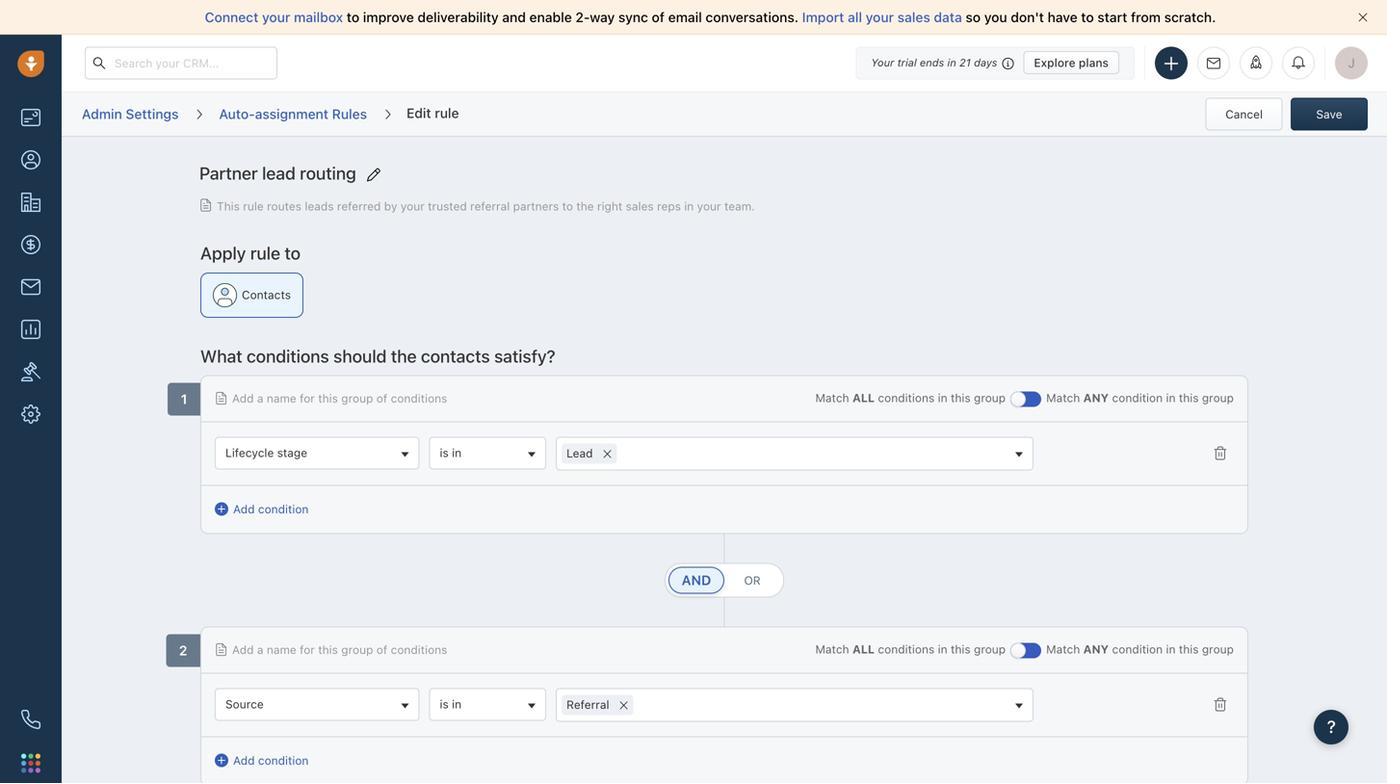 Task type: describe. For each thing, give the bounding box(es) containing it.
is in for lead
[[440, 446, 462, 460]]

phone image
[[21, 710, 40, 730]]

of for referral
[[377, 644, 388, 657]]

ends
[[920, 56, 945, 69]]

lifecycle stage button
[[215, 437, 420, 470]]

to right mailbox
[[347, 9, 360, 25]]

properties image
[[21, 362, 40, 382]]

lead
[[567, 447, 593, 460]]

name for source
[[267, 644, 297, 657]]

admin settings link
[[81, 99, 180, 129]]

all
[[848, 9, 863, 25]]

add up "source"
[[232, 644, 254, 657]]

1 horizontal spatial the
[[577, 200, 594, 213]]

import
[[803, 9, 845, 25]]

referred
[[337, 200, 381, 213]]

name for lifecycle stage
[[267, 392, 297, 405]]

way
[[590, 9, 615, 25]]

auto-assignment rules link
[[218, 99, 368, 129]]

freshworks switcher image
[[21, 754, 40, 773]]

deliverability
[[418, 9, 499, 25]]

assignment
[[255, 106, 329, 122]]

add a name for this group of conditions for source
[[232, 644, 448, 657]]

phone element
[[12, 701, 50, 739]]

admin settings
[[82, 106, 179, 122]]

trial
[[898, 56, 917, 69]]

or
[[745, 574, 761, 588]]

lead
[[262, 163, 296, 184]]

send email image
[[1208, 57, 1221, 70]]

rules
[[332, 106, 367, 122]]

add down "source"
[[233, 754, 255, 768]]

mailbox
[[294, 9, 343, 25]]

contacts link
[[200, 273, 304, 318]]

match any condition in this group for referral
[[1047, 643, 1235, 657]]

you
[[985, 9, 1008, 25]]

have
[[1048, 9, 1078, 25]]

enable
[[530, 9, 572, 25]]

this rule routes leads referred by your trusted referral partners to the right sales reps in your team.
[[217, 200, 755, 213]]

add condition link for source
[[215, 752, 309, 770]]

lifecycle stage
[[226, 446, 308, 460]]

match all conditions in this group for referral
[[816, 643, 1006, 657]]

auto-assignment rules
[[219, 106, 367, 122]]

source
[[226, 698, 264, 712]]

routes
[[267, 200, 302, 213]]

team.
[[725, 200, 755, 213]]

all for referral
[[853, 643, 875, 657]]

by
[[384, 200, 398, 213]]

× for lead
[[603, 442, 613, 463]]

import all your sales data link
[[803, 9, 966, 25]]

days
[[975, 56, 998, 69]]

referral
[[567, 699, 610, 712]]

edit rule
[[407, 105, 459, 121]]

0 horizontal spatial sales
[[626, 200, 654, 213]]

scratch.
[[1165, 9, 1217, 25]]

your
[[872, 56, 895, 69]]

0 vertical spatial of
[[652, 9, 665, 25]]

stage
[[277, 446, 308, 460]]

for for lifecycle stage
[[300, 392, 315, 405]]

explore plans
[[1035, 56, 1109, 69]]

conversations.
[[706, 9, 799, 25]]

auto-
[[219, 106, 255, 122]]

match any condition in this group for lead
[[1047, 391, 1235, 405]]

email
[[669, 9, 702, 25]]

reps
[[657, 200, 681, 213]]

0 horizontal spatial the
[[391, 346, 417, 367]]

from
[[1132, 9, 1161, 25]]

explore
[[1035, 56, 1076, 69]]

is in button for referral
[[429, 689, 547, 722]]

this
[[217, 200, 240, 213]]

add condition for source
[[233, 754, 309, 768]]

improve
[[363, 9, 414, 25]]

any for lead
[[1084, 391, 1110, 405]]

partner
[[200, 163, 258, 184]]

to right partners
[[562, 200, 573, 213]]

add condition for lifecycle stage
[[233, 503, 309, 516]]

connect your mailbox to improve deliverability and enable 2-way sync of email conversations. import all your sales data so you don't have to start from scratch.
[[205, 9, 1217, 25]]

your left team.
[[697, 200, 722, 213]]

× button for lead
[[598, 442, 617, 464]]

× for referral
[[619, 694, 629, 715]]

close image
[[1359, 13, 1369, 22]]

settings
[[126, 106, 179, 122]]

don't
[[1011, 9, 1045, 25]]

match all conditions in this group for lead
[[816, 391, 1006, 405]]



Task type: vqa. For each thing, say whether or not it's contained in the screenshot.
reps
yes



Task type: locate. For each thing, give the bounding box(es) containing it.
any
[[1084, 391, 1110, 405], [1084, 643, 1110, 657]]

routing
[[300, 163, 356, 184]]

is in
[[440, 446, 462, 460], [440, 698, 462, 712]]

2 any from the top
[[1084, 643, 1110, 657]]

0 vertical spatial add a name for this group of conditions
[[232, 392, 448, 405]]

so
[[966, 9, 981, 25]]

rule for apply
[[250, 243, 281, 264]]

1 match all conditions in this group from the top
[[816, 391, 1006, 405]]

1 vertical spatial all
[[853, 643, 875, 657]]

is for referral
[[440, 698, 449, 712]]

rule right edit
[[435, 105, 459, 121]]

in
[[948, 56, 957, 69], [685, 200, 694, 213], [938, 391, 948, 405], [1167, 391, 1176, 405], [452, 446, 462, 460], [938, 643, 948, 657], [1167, 643, 1176, 657], [452, 698, 462, 712]]

0 vertical spatial is in button
[[429, 437, 547, 470]]

1 vertical spatial is
[[440, 698, 449, 712]]

1 vertical spatial for
[[300, 644, 315, 657]]

name up stage
[[267, 392, 297, 405]]

1 add a name for this group of conditions from the top
[[232, 392, 448, 405]]

is for lead
[[440, 446, 449, 460]]

what
[[200, 346, 242, 367]]

contacts
[[242, 288, 291, 302]]

0 vertical spatial match all conditions in this group
[[816, 391, 1006, 405]]

1 vertical spatial add condition link
[[215, 752, 309, 770]]

2 vertical spatial of
[[377, 644, 388, 657]]

0 vertical spatial the
[[577, 200, 594, 213]]

should
[[334, 346, 387, 367]]

0 vertical spatial name
[[267, 392, 297, 405]]

save
[[1317, 107, 1343, 121]]

contacts
[[421, 346, 490, 367]]

0 horizontal spatial ×
[[603, 442, 613, 463]]

rule right this at left
[[243, 200, 264, 213]]

1 horizontal spatial sales
[[898, 9, 931, 25]]

trusted
[[428, 200, 467, 213]]

or link
[[725, 567, 781, 594]]

2 add condition link from the top
[[215, 752, 309, 770]]

1 vertical spatial ×
[[619, 694, 629, 715]]

1 vertical spatial the
[[391, 346, 417, 367]]

partners
[[513, 200, 559, 213]]

to
[[347, 9, 360, 25], [1082, 9, 1095, 25], [562, 200, 573, 213], [285, 243, 301, 264]]

a up "source"
[[257, 644, 264, 657]]

condition
[[1113, 391, 1163, 405], [258, 503, 309, 516], [1113, 643, 1163, 657], [258, 754, 309, 768]]

2-
[[576, 9, 590, 25]]

1 any from the top
[[1084, 391, 1110, 405]]

for up the lifecycle stage button at the bottom
[[300, 392, 315, 405]]

2 match any condition in this group from the top
[[1047, 643, 1235, 657]]

save button
[[1292, 98, 1369, 131]]

1 vertical spatial any
[[1084, 643, 1110, 657]]

any for referral
[[1084, 643, 1110, 657]]

add a name for this group of conditions up source button
[[232, 644, 448, 657]]

for
[[300, 392, 315, 405], [300, 644, 315, 657]]

1 is in from the top
[[440, 446, 462, 460]]

2 all from the top
[[853, 643, 875, 657]]

apply rule to
[[200, 243, 301, 264]]

rule up contacts
[[250, 243, 281, 264]]

of down the "what conditions should the contacts satisfy?"
[[377, 392, 388, 405]]

rule for this
[[243, 200, 264, 213]]

start
[[1098, 9, 1128, 25]]

1 vertical spatial name
[[267, 644, 297, 657]]

your right by
[[401, 200, 425, 213]]

referral
[[471, 200, 510, 213]]

1 vertical spatial match any condition in this group
[[1047, 643, 1235, 657]]

partner lead routing
[[200, 163, 356, 184]]

× right lead
[[603, 442, 613, 463]]

1 vertical spatial rule
[[243, 200, 264, 213]]

add condition down "source"
[[233, 754, 309, 768]]

1 vertical spatial is in
[[440, 698, 462, 712]]

all
[[853, 391, 875, 405], [853, 643, 875, 657]]

apply
[[200, 243, 246, 264]]

1 vertical spatial add condition
[[233, 754, 309, 768]]

rule for edit
[[435, 105, 459, 121]]

sales left the 'data'
[[898, 9, 931, 25]]

1 vertical spatial is in button
[[429, 689, 547, 722]]

1 horizontal spatial ×
[[619, 694, 629, 715]]

to left start
[[1082, 9, 1095, 25]]

conditions
[[247, 346, 329, 367], [878, 391, 935, 405], [391, 392, 448, 405], [878, 643, 935, 657], [391, 644, 448, 657]]

add a name for this group of conditions down should
[[232, 392, 448, 405]]

the right should
[[391, 346, 417, 367]]

1 add condition from the top
[[233, 503, 309, 516]]

data
[[934, 9, 963, 25]]

sync
[[619, 9, 649, 25]]

the left the "right"
[[577, 200, 594, 213]]

match all conditions in this group
[[816, 391, 1006, 405], [816, 643, 1006, 657]]

admin
[[82, 106, 122, 122]]

2 a from the top
[[257, 644, 264, 657]]

a for lifecycle stage
[[257, 392, 264, 405]]

cancel
[[1226, 107, 1264, 121]]

Search your CRM... text field
[[85, 47, 278, 80]]

of right sync
[[652, 9, 665, 25]]

match
[[816, 391, 850, 405], [1047, 391, 1081, 405], [816, 643, 850, 657], [1047, 643, 1081, 657]]

0 vertical spatial rule
[[435, 105, 459, 121]]

this
[[951, 391, 971, 405], [1180, 391, 1199, 405], [318, 392, 338, 405], [951, 643, 971, 657], [1180, 643, 1199, 657], [318, 644, 338, 657]]

1 vertical spatial sales
[[626, 200, 654, 213]]

add condition link down "source"
[[215, 752, 309, 770]]

what's new image
[[1250, 55, 1264, 69]]

0 vertical spatial × button
[[598, 442, 617, 464]]

add a name for this group of conditions
[[232, 392, 448, 405], [232, 644, 448, 657]]

add a name for this group of conditions for lifecycle stage
[[232, 392, 448, 405]]

add down lifecycle
[[233, 503, 255, 516]]

group
[[974, 391, 1006, 405], [1203, 391, 1235, 405], [341, 392, 373, 405], [974, 643, 1006, 657], [1203, 643, 1235, 657], [341, 644, 373, 657]]

2 add a name for this group of conditions from the top
[[232, 644, 448, 657]]

explore plans link
[[1024, 51, 1120, 74]]

1 match any condition in this group from the top
[[1047, 391, 1235, 405]]

add condition link down lifecycle stage
[[215, 501, 309, 518]]

0 vertical spatial is
[[440, 446, 449, 460]]

edit
[[407, 105, 431, 121]]

0 vertical spatial for
[[300, 392, 315, 405]]

add condition
[[233, 503, 309, 516], [233, 754, 309, 768]]

0 vertical spatial add condition link
[[215, 501, 309, 518]]

all for lead
[[853, 391, 875, 405]]

1 vertical spatial add a name for this group of conditions
[[232, 644, 448, 657]]

is in for referral
[[440, 698, 462, 712]]

2 add condition from the top
[[233, 754, 309, 768]]

is in button
[[429, 437, 547, 470], [429, 689, 547, 722]]

for for source
[[300, 644, 315, 657]]

is in button for lead
[[429, 437, 547, 470]]

the
[[577, 200, 594, 213], [391, 346, 417, 367]]

2 is from the top
[[440, 698, 449, 712]]

plans
[[1079, 56, 1109, 69]]

source button
[[215, 689, 420, 722]]

0 vertical spatial a
[[257, 392, 264, 405]]

0 vertical spatial sales
[[898, 9, 931, 25]]

2 vertical spatial rule
[[250, 243, 281, 264]]

× right referral
[[619, 694, 629, 715]]

1 vertical spatial of
[[377, 392, 388, 405]]

to down routes
[[285, 243, 301, 264]]

lifecycle
[[226, 446, 274, 460]]

2 is in button from the top
[[429, 689, 547, 722]]

name up source button
[[267, 644, 297, 657]]

× button
[[598, 442, 617, 464], [614, 694, 634, 716]]

0 vertical spatial is in
[[440, 446, 462, 460]]

your trial ends in 21 days
[[872, 56, 998, 69]]

0 vertical spatial ×
[[603, 442, 613, 463]]

for up source button
[[300, 644, 315, 657]]

0 vertical spatial match any condition in this group
[[1047, 391, 1235, 405]]

add condition link
[[215, 501, 309, 518], [215, 752, 309, 770]]

0 vertical spatial all
[[853, 391, 875, 405]]

sales
[[898, 9, 931, 25], [626, 200, 654, 213]]

1 is from the top
[[440, 446, 449, 460]]

rule
[[435, 105, 459, 121], [243, 200, 264, 213], [250, 243, 281, 264]]

2 is in from the top
[[440, 698, 462, 712]]

what conditions should the contacts satisfy?
[[200, 346, 556, 367]]

1 name from the top
[[267, 392, 297, 405]]

your
[[262, 9, 290, 25], [866, 9, 894, 25], [401, 200, 425, 213], [697, 200, 722, 213]]

1 vertical spatial × button
[[614, 694, 634, 716]]

right
[[598, 200, 623, 213]]

of up source button
[[377, 644, 388, 657]]

1 add condition link from the top
[[215, 501, 309, 518]]

connect your mailbox link
[[205, 9, 347, 25]]

cancel button
[[1206, 98, 1283, 131]]

sales left reps
[[626, 200, 654, 213]]

a for source
[[257, 644, 264, 657]]

and link
[[669, 567, 725, 594], [669, 567, 725, 594]]

× button for referral
[[614, 694, 634, 716]]

connect
[[205, 9, 259, 25]]

add down what
[[232, 392, 254, 405]]

1 vertical spatial a
[[257, 644, 264, 657]]

1 is in button from the top
[[429, 437, 547, 470]]

1 vertical spatial match all conditions in this group
[[816, 643, 1006, 657]]

and
[[502, 9, 526, 25], [682, 573, 712, 589], [684, 574, 709, 588]]

leads
[[305, 200, 334, 213]]

2 name from the top
[[267, 644, 297, 657]]

21
[[960, 56, 971, 69]]

1 a from the top
[[257, 392, 264, 405]]

× button right lead
[[598, 442, 617, 464]]

satisfy?
[[494, 346, 556, 367]]

1 all from the top
[[853, 391, 875, 405]]

2 for from the top
[[300, 644, 315, 657]]

0 vertical spatial any
[[1084, 391, 1110, 405]]

add condition down lifecycle stage
[[233, 503, 309, 516]]

match any condition in this group
[[1047, 391, 1235, 405], [1047, 643, 1235, 657]]

of for lead
[[377, 392, 388, 405]]

of
[[652, 9, 665, 25], [377, 392, 388, 405], [377, 644, 388, 657]]

a up lifecycle stage
[[257, 392, 264, 405]]

your right all
[[866, 9, 894, 25]]

your left mailbox
[[262, 9, 290, 25]]

0 vertical spatial add condition
[[233, 503, 309, 516]]

× button right referral
[[614, 694, 634, 716]]

add condition link for lifecycle stage
[[215, 501, 309, 518]]

1 for from the top
[[300, 392, 315, 405]]

2 match all conditions in this group from the top
[[816, 643, 1006, 657]]



